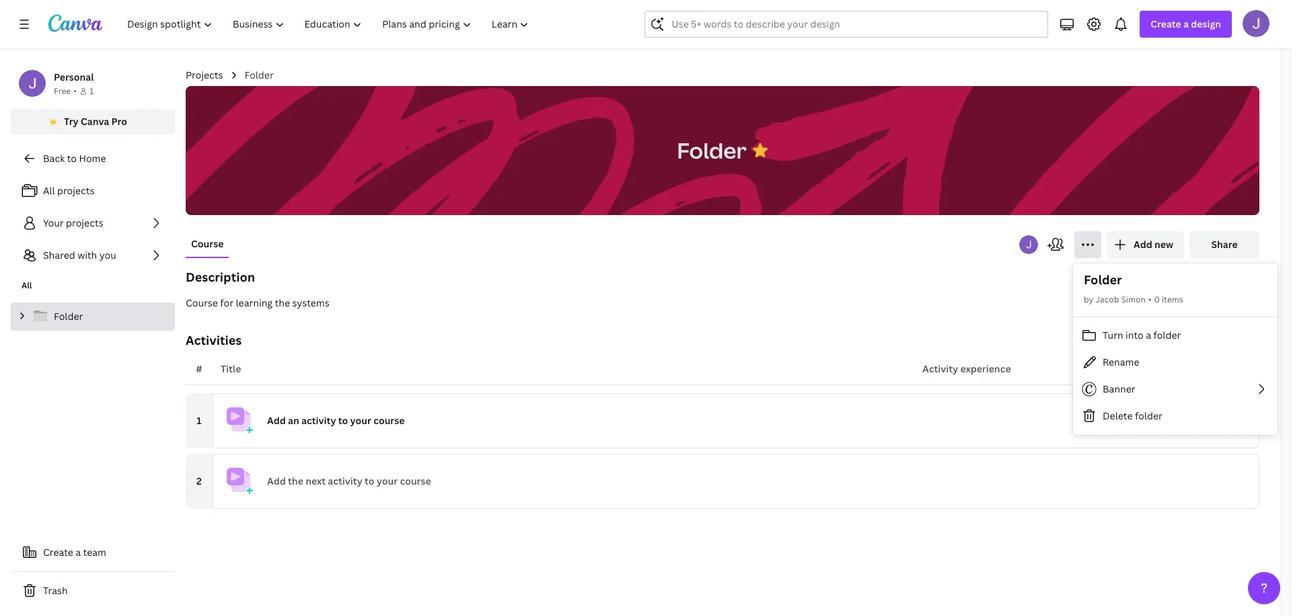 Task type: describe. For each thing, give the bounding box(es) containing it.
course for learning the systems
[[186, 297, 330, 310]]

try
[[64, 115, 78, 128]]

add new
[[1134, 238, 1174, 251]]

1 vertical spatial the
[[288, 475, 303, 488]]

trash
[[43, 585, 68, 598]]

add an activity to your course
[[267, 415, 405, 427]]

canva
[[81, 115, 109, 128]]

systems
[[292, 297, 330, 310]]

description
[[186, 269, 255, 285]]

back to home link
[[11, 145, 175, 172]]

•
[[74, 85, 77, 97]]

shared with you
[[43, 249, 116, 262]]

projects link
[[186, 68, 223, 83]]

share
[[1212, 238, 1238, 251]]

access
[[1106, 363, 1137, 375]]

shared
[[43, 249, 75, 262]]

course for course for learning the systems
[[186, 297, 218, 310]]

items
[[1162, 294, 1184, 306]]

all for all projects
[[43, 184, 55, 197]]

create for create a design
[[1151, 17, 1181, 30]]

create a team button
[[11, 540, 175, 567]]

1 vertical spatial course
[[400, 475, 431, 488]]

0 vertical spatial to
[[67, 152, 77, 165]]

turn
[[1103, 329, 1124, 342]]

turn into a folder
[[1103, 329, 1181, 342]]

with
[[77, 249, 97, 262]]

0 items
[[1154, 294, 1184, 306]]

next
[[306, 475, 326, 488]]

try canva pro
[[64, 115, 127, 128]]

delete folder
[[1103, 410, 1163, 422]]

add for add an activity to your course
[[267, 415, 286, 427]]

learning
[[236, 297, 273, 310]]

free
[[54, 85, 71, 97]]

free •
[[54, 85, 77, 97]]

add for add the next activity to your course
[[267, 475, 286, 488]]

experience
[[961, 363, 1011, 375]]

title
[[221, 363, 241, 375]]

projects
[[186, 69, 223, 81]]

course for course
[[191, 238, 224, 250]]

course inside dropdown button
[[374, 415, 405, 427]]

add for add new
[[1134, 238, 1153, 251]]

activities
[[186, 332, 242, 349]]

design
[[1191, 17, 1221, 30]]

create for create a team
[[43, 546, 73, 559]]

folder inside button
[[1135, 410, 1163, 422]]

trash link
[[11, 578, 175, 605]]

1 vertical spatial your
[[377, 475, 398, 488]]

back to home
[[43, 152, 106, 165]]

rename
[[1103, 356, 1140, 369]]

banner
[[1103, 383, 1136, 396]]

all projects link
[[11, 178, 175, 205]]

your
[[43, 217, 64, 229]]

into
[[1126, 329, 1144, 342]]



Task type: locate. For each thing, give the bounding box(es) containing it.
the inside button
[[275, 297, 290, 310]]

a inside button
[[76, 546, 81, 559]]

0 horizontal spatial create
[[43, 546, 73, 559]]

0 vertical spatial activity
[[302, 415, 336, 427]]

add left an
[[267, 415, 286, 427]]

to inside dropdown button
[[338, 415, 348, 427]]

activity
[[302, 415, 336, 427], [328, 475, 363, 488]]

add left next
[[267, 475, 286, 488]]

2 horizontal spatial a
[[1184, 17, 1189, 30]]

create
[[1151, 17, 1181, 30], [43, 546, 73, 559]]

for
[[220, 297, 234, 310]]

1 horizontal spatial all
[[43, 184, 55, 197]]

course left for
[[186, 297, 218, 310]]

by
[[1084, 294, 1094, 306]]

1 vertical spatial a
[[1146, 329, 1151, 342]]

0 vertical spatial all
[[43, 184, 55, 197]]

1 right •
[[89, 85, 94, 97]]

banner button
[[1073, 376, 1278, 403]]

course for learning the systems button
[[186, 296, 1260, 311]]

you
[[99, 249, 116, 262]]

activity
[[923, 363, 958, 375]]

to right back
[[67, 152, 77, 165]]

folder up rename button
[[1154, 329, 1181, 342]]

create a team
[[43, 546, 106, 559]]

all
[[43, 184, 55, 197], [22, 280, 32, 291]]

1 vertical spatial folder link
[[11, 303, 175, 331]]

your projects link
[[11, 210, 175, 237]]

0 vertical spatial 1
[[89, 85, 94, 97]]

folder
[[245, 69, 274, 81], [677, 136, 747, 165], [1084, 272, 1122, 288], [54, 310, 83, 323]]

activity inside dropdown button
[[302, 415, 336, 427]]

a inside 'button'
[[1146, 329, 1151, 342]]

2 vertical spatial a
[[76, 546, 81, 559]]

1 horizontal spatial 1
[[197, 415, 202, 427]]

add left new
[[1134, 238, 1153, 251]]

jacob
[[1096, 294, 1119, 306]]

0 vertical spatial folder
[[1154, 329, 1181, 342]]

0 vertical spatial create
[[1151, 17, 1181, 30]]

create left team
[[43, 546, 73, 559]]

a left team
[[76, 546, 81, 559]]

top level navigation element
[[118, 11, 541, 38]]

to right an
[[338, 415, 348, 427]]

1 vertical spatial 1
[[197, 415, 202, 427]]

1 horizontal spatial folder link
[[245, 68, 274, 83]]

folder button
[[670, 130, 754, 172]]

0 horizontal spatial a
[[76, 546, 81, 559]]

folder link down shared with you link
[[11, 303, 175, 331]]

folder inside button
[[677, 136, 747, 165]]

list containing all projects
[[11, 178, 175, 269]]

the
[[275, 297, 290, 310], [288, 475, 303, 488]]

1 vertical spatial create
[[43, 546, 73, 559]]

an
[[288, 415, 299, 427]]

0 vertical spatial your
[[350, 415, 371, 427]]

1 horizontal spatial create
[[1151, 17, 1181, 30]]

the left next
[[288, 475, 303, 488]]

all for all
[[22, 280, 32, 291]]

1 down #
[[197, 415, 202, 427]]

0 horizontal spatial folder link
[[11, 303, 175, 331]]

1 vertical spatial projects
[[66, 217, 103, 229]]

1 vertical spatial add
[[267, 415, 286, 427]]

course button
[[186, 231, 229, 257]]

back
[[43, 152, 65, 165]]

pro
[[111, 115, 127, 128]]

your
[[350, 415, 371, 427], [377, 475, 398, 488]]

course
[[191, 238, 224, 250], [186, 297, 218, 310]]

course up 'description'
[[191, 238, 224, 250]]

jacob simon image
[[1243, 10, 1270, 37]]

0 vertical spatial a
[[1184, 17, 1189, 30]]

list
[[11, 178, 175, 269]]

folder inside 'button'
[[1154, 329, 1181, 342]]

projects right 'your'
[[66, 217, 103, 229]]

#
[[196, 363, 202, 375]]

None search field
[[645, 11, 1049, 38]]

projects
[[57, 184, 95, 197], [66, 217, 103, 229]]

the right learning
[[275, 297, 290, 310]]

to
[[67, 152, 77, 165], [338, 415, 348, 427], [365, 475, 374, 488]]

create a design button
[[1140, 11, 1232, 38]]

2 horizontal spatial to
[[365, 475, 374, 488]]

add an activity to your course button
[[213, 394, 1260, 449]]

0 horizontal spatial all
[[22, 280, 32, 291]]

new
[[1155, 238, 1174, 251]]

0 horizontal spatial to
[[67, 152, 77, 165]]

projects for your projects
[[66, 217, 103, 229]]

folder right delete at the bottom of the page
[[1135, 410, 1163, 422]]

share button
[[1190, 231, 1260, 258]]

1 vertical spatial to
[[338, 415, 348, 427]]

2
[[197, 475, 202, 488]]

your inside dropdown button
[[350, 415, 371, 427]]

create a design
[[1151, 17, 1221, 30]]

try canva pro button
[[11, 109, 175, 135]]

to right next
[[365, 475, 374, 488]]

0 horizontal spatial your
[[350, 415, 371, 427]]

1 horizontal spatial a
[[1146, 329, 1151, 342]]

0 horizontal spatial 1
[[89, 85, 94, 97]]

by jacob simon
[[1084, 294, 1146, 306]]

1 vertical spatial all
[[22, 280, 32, 291]]

0 vertical spatial the
[[275, 297, 290, 310]]

home
[[79, 152, 106, 165]]

create left the design
[[1151, 17, 1181, 30]]

activity right next
[[328, 475, 363, 488]]

activity experience
[[923, 363, 1011, 375]]

a inside dropdown button
[[1184, 17, 1189, 30]]

1 vertical spatial activity
[[328, 475, 363, 488]]

projects for all projects
[[57, 184, 95, 197]]

rename button
[[1073, 349, 1278, 376]]

add inside dropdown button
[[1134, 238, 1153, 251]]

a for team
[[76, 546, 81, 559]]

team
[[83, 546, 106, 559]]

0 vertical spatial course
[[374, 415, 405, 427]]

0 vertical spatial projects
[[57, 184, 95, 197]]

0 vertical spatial add
[[1134, 238, 1153, 251]]

folder link
[[245, 68, 274, 83], [11, 303, 175, 331]]

all projects
[[43, 184, 95, 197]]

course
[[374, 415, 405, 427], [400, 475, 431, 488]]

activity right an
[[302, 415, 336, 427]]

0 vertical spatial course
[[191, 238, 224, 250]]

a for design
[[1184, 17, 1189, 30]]

Search search field
[[672, 11, 1022, 37]]

shared with you link
[[11, 242, 175, 269]]

add new button
[[1107, 231, 1184, 258]]

turn into a folder button
[[1073, 322, 1278, 349]]

your projects
[[43, 217, 103, 229]]

a left the design
[[1184, 17, 1189, 30]]

1
[[89, 85, 94, 97], [197, 415, 202, 427]]

a right 'into'
[[1146, 329, 1151, 342]]

delete folder button
[[1073, 403, 1278, 430]]

create inside button
[[43, 546, 73, 559]]

projects down back to home
[[57, 184, 95, 197]]

folder
[[1154, 329, 1181, 342], [1135, 410, 1163, 422]]

course inside button
[[186, 297, 218, 310]]

1 vertical spatial course
[[186, 297, 218, 310]]

create inside dropdown button
[[1151, 17, 1181, 30]]

1 horizontal spatial your
[[377, 475, 398, 488]]

1 vertical spatial folder
[[1135, 410, 1163, 422]]

2 vertical spatial add
[[267, 475, 286, 488]]

delete
[[1103, 410, 1133, 422]]

folder link right projects link
[[245, 68, 274, 83]]

personal
[[54, 71, 94, 83]]

course inside "button"
[[191, 238, 224, 250]]

add the next activity to your course
[[267, 475, 431, 488]]

0 vertical spatial folder link
[[245, 68, 274, 83]]

a
[[1184, 17, 1189, 30], [1146, 329, 1151, 342], [76, 546, 81, 559]]

1 horizontal spatial to
[[338, 415, 348, 427]]

0
[[1154, 294, 1160, 306]]

add inside dropdown button
[[267, 415, 286, 427]]

2 vertical spatial to
[[365, 475, 374, 488]]

all inside 'list'
[[43, 184, 55, 197]]

simon
[[1121, 294, 1146, 306]]

add
[[1134, 238, 1153, 251], [267, 415, 286, 427], [267, 475, 286, 488]]



Task type: vqa. For each thing, say whether or not it's contained in the screenshot.
ADD NEW
yes



